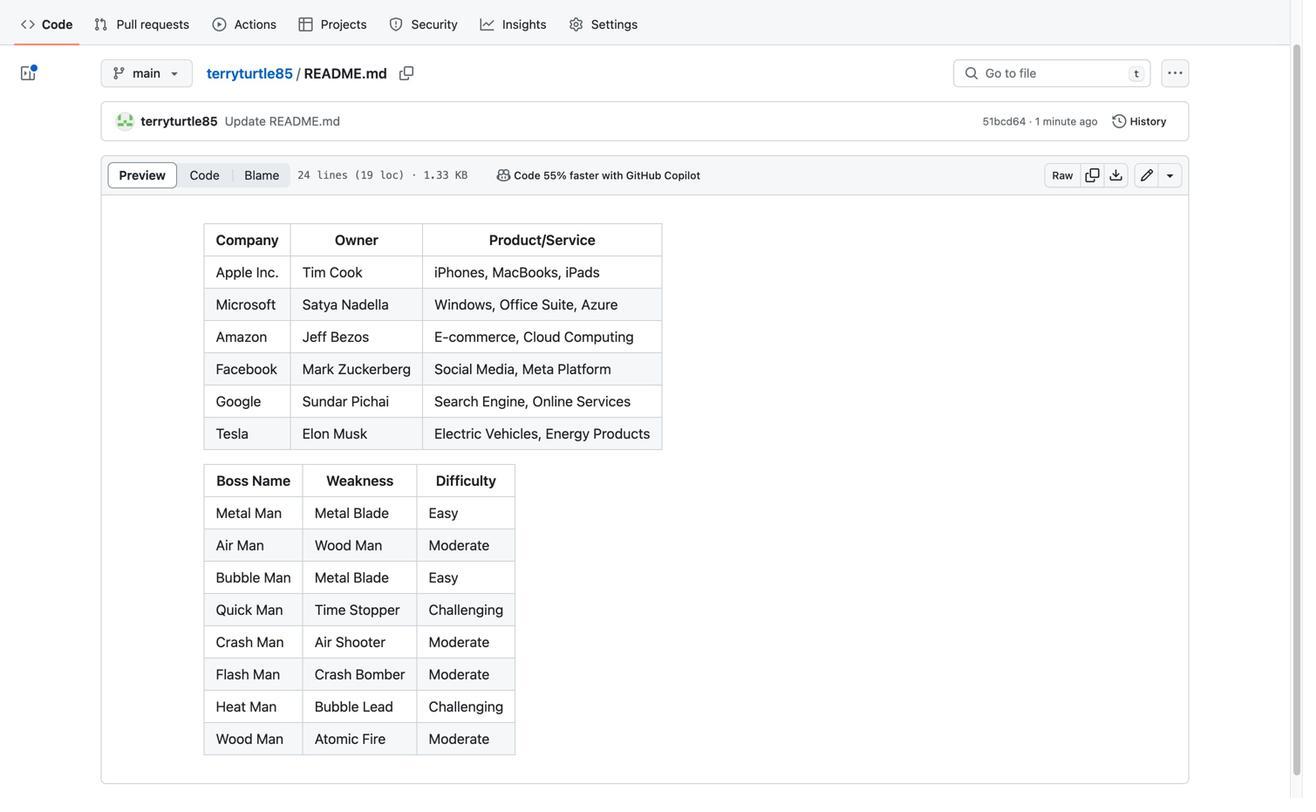 Task type: describe. For each thing, give the bounding box(es) containing it.
51bcd64
[[983, 115, 1027, 127]]

1.33
[[424, 169, 449, 182]]

code inside popup button
[[514, 169, 541, 182]]

metal for bubble man
[[315, 570, 350, 586]]

faster
[[570, 169, 599, 182]]

nadella
[[342, 296, 389, 313]]

quick
[[216, 602, 252, 618]]

musk
[[333, 425, 368, 442]]

search
[[435, 393, 479, 410]]

search image
[[965, 66, 979, 80]]

shield image
[[389, 17, 403, 31]]

security
[[412, 17, 458, 31]]

code inside button
[[190, 168, 220, 182]]

(19
[[355, 169, 373, 182]]

terryturtle85 image
[[117, 113, 134, 131]]

1 horizontal spatial ·
[[1030, 115, 1033, 127]]

crash for crash bomber
[[315, 666, 352, 683]]

man down heat man
[[256, 731, 284, 748]]

weakness
[[326, 473, 394, 489]]

meta
[[522, 361, 554, 377]]

microsoft
[[216, 296, 276, 313]]

triangle down image
[[168, 66, 182, 80]]

insights link
[[473, 11, 555, 38]]

update readme.md link
[[225, 114, 340, 128]]

copy path image
[[400, 66, 414, 80]]

bomber
[[356, 666, 405, 683]]

elon
[[303, 425, 330, 442]]

google
[[216, 393, 261, 410]]

code 55% faster with github copilot
[[514, 169, 701, 182]]

stopper
[[350, 602, 400, 618]]

lead
[[363, 699, 394, 715]]

terryturtle85 / readme.md
[[207, 65, 387, 82]]

sidebar collapse image
[[21, 66, 35, 80]]

blade for metal man
[[354, 505, 389, 522]]

man down quick man
[[257, 634, 284, 651]]

man up quick man
[[264, 570, 291, 586]]

air shooter
[[315, 634, 386, 651]]

man right flash
[[253, 666, 280, 683]]

actions link
[[205, 11, 285, 38]]

satya
[[303, 296, 338, 313]]

windows, office suite, azure
[[435, 296, 618, 313]]

social media, meta platform
[[435, 361, 612, 377]]

azure
[[582, 296, 618, 313]]

ago
[[1080, 115, 1099, 127]]

moderate for air shooter
[[429, 634, 490, 651]]

time stopper
[[315, 602, 400, 618]]

owner
[[335, 232, 379, 248]]

bubble for bubble lead
[[315, 699, 359, 715]]

name
[[252, 473, 291, 489]]

0 horizontal spatial wood
[[216, 731, 253, 748]]

0 vertical spatial terryturtle85 link
[[207, 65, 293, 82]]

quick man
[[216, 602, 283, 618]]

update readme.md
[[225, 114, 340, 128]]

copy raw content image
[[1086, 168, 1100, 182]]

55%
[[544, 169, 567, 182]]

main
[[133, 66, 161, 80]]

commerce,
[[449, 329, 520, 345]]

0 horizontal spatial code
[[42, 17, 73, 31]]

51bcd64 · 1 minute ago
[[983, 115, 1099, 127]]

difficulty
[[436, 473, 497, 489]]

metal for metal man
[[315, 505, 350, 522]]

jeff bezos
[[303, 329, 369, 345]]

bubble man
[[216, 570, 291, 586]]

products
[[594, 425, 651, 442]]

apple inc.
[[216, 264, 279, 281]]

iphones,
[[435, 264, 489, 281]]

Go to file text field
[[986, 60, 1122, 86]]

bubble for bubble man
[[216, 570, 260, 586]]

macbooks,
[[493, 264, 562, 281]]

blade for bubble man
[[354, 570, 389, 586]]

mark
[[303, 361, 334, 377]]

raw link
[[1045, 163, 1082, 188]]

kb
[[455, 169, 468, 182]]

lines
[[317, 169, 348, 182]]

pichai
[[351, 393, 389, 410]]

company
[[216, 232, 279, 248]]

man up stopper
[[355, 537, 383, 554]]

table image
[[299, 17, 313, 31]]

crash for crash man
[[216, 634, 253, 651]]

apple
[[216, 264, 253, 281]]

actions
[[235, 17, 277, 31]]

man right quick
[[256, 602, 283, 618]]

platform
[[558, 361, 612, 377]]

24 lines (19 loc) · 1.33 kb
[[298, 169, 468, 182]]

metal man
[[216, 505, 282, 522]]

cook
[[330, 264, 363, 281]]

projects link
[[292, 11, 375, 38]]

insights
[[503, 17, 547, 31]]

requests
[[141, 17, 190, 31]]

suite,
[[542, 296, 578, 313]]

media,
[[476, 361, 519, 377]]

play image
[[212, 17, 226, 31]]



Task type: vqa. For each thing, say whether or not it's contained in the screenshot.


Task type: locate. For each thing, give the bounding box(es) containing it.
code
[[42, 17, 73, 31], [190, 168, 220, 182], [514, 169, 541, 182]]

0 vertical spatial blade
[[354, 505, 389, 522]]

bubble down air man
[[216, 570, 260, 586]]

office
[[500, 296, 538, 313]]

moderate for atomic fire
[[429, 731, 490, 748]]

1 blade from the top
[[354, 505, 389, 522]]

iphones, macbooks, ipads
[[435, 264, 600, 281]]

2 horizontal spatial code
[[514, 169, 541, 182]]

wood down the heat
[[216, 731, 253, 748]]

engine,
[[482, 393, 529, 410]]

metal blade for metal man
[[315, 505, 389, 522]]

metal blade up 'time stopper'
[[315, 570, 389, 586]]

·
[[1030, 115, 1033, 127], [411, 169, 418, 182]]

crash down quick
[[216, 634, 253, 651]]

1 vertical spatial blade
[[354, 570, 389, 586]]

2 challenging from the top
[[429, 699, 504, 715]]

terryturtle85 for terryturtle85 / readme.md
[[207, 65, 293, 82]]

preview button
[[108, 162, 177, 189]]

bubble lead
[[315, 699, 394, 715]]

0 horizontal spatial air
[[216, 537, 233, 554]]

terryturtle85 link down triangle down "icon"
[[141, 114, 218, 128]]

boss
[[217, 473, 249, 489]]

challenging
[[429, 602, 504, 618], [429, 699, 504, 715]]

1 moderate from the top
[[429, 537, 490, 554]]

wood man down heat man
[[216, 731, 284, 748]]

update
[[225, 114, 266, 128]]

1 horizontal spatial bubble
[[315, 699, 359, 715]]

easy for metal man
[[429, 505, 459, 522]]

terryturtle85 link up update
[[207, 65, 293, 82]]

2 moderate from the top
[[429, 634, 490, 651]]

2 easy from the top
[[429, 570, 459, 586]]

projects
[[321, 17, 367, 31]]

3 moderate from the top
[[429, 666, 490, 683]]

1 vertical spatial readme.md
[[269, 114, 340, 128]]

pull
[[117, 17, 137, 31]]

metal down boss
[[216, 505, 251, 522]]

air for air shooter
[[315, 634, 332, 651]]

e-commerce, cloud computing
[[435, 329, 634, 345]]

file view element
[[108, 162, 292, 189]]

readme.md right /
[[304, 65, 387, 82]]

history link
[[1106, 109, 1175, 134]]

terryturtle85 link
[[207, 65, 293, 82], [141, 114, 218, 128]]

electric
[[435, 425, 482, 442]]

github
[[627, 169, 662, 182]]

metal blade down weakness
[[315, 505, 389, 522]]

loc)
[[380, 169, 405, 182]]

1 horizontal spatial wood man
[[315, 537, 383, 554]]

0 vertical spatial wood man
[[315, 537, 383, 554]]

air down time
[[315, 634, 332, 651]]

· left 1
[[1030, 115, 1033, 127]]

1 vertical spatial air
[[315, 634, 332, 651]]

0 vertical spatial bubble
[[216, 570, 260, 586]]

copilot image
[[497, 168, 511, 182]]

1 horizontal spatial wood
[[315, 537, 352, 554]]

mark zuckerberg
[[303, 361, 411, 377]]

minute
[[1044, 115, 1077, 127]]

code button
[[178, 162, 232, 189]]

code 55% faster with github copilot button
[[489, 163, 709, 188]]

sundar
[[303, 393, 348, 410]]

computing
[[564, 329, 634, 345]]

wood man up 'time stopper'
[[315, 537, 383, 554]]

1 horizontal spatial code
[[190, 168, 220, 182]]

1 vertical spatial terryturtle85 link
[[141, 114, 218, 128]]

blame
[[245, 168, 280, 182]]

sundar pichai
[[303, 393, 389, 410]]

time
[[315, 602, 346, 618]]

1 metal blade from the top
[[315, 505, 389, 522]]

graph image
[[480, 17, 494, 31]]

social
[[435, 361, 473, 377]]

raw
[[1053, 169, 1074, 182]]

1 vertical spatial easy
[[429, 570, 459, 586]]

zuckerberg
[[338, 361, 411, 377]]

1 vertical spatial bubble
[[315, 699, 359, 715]]

1 challenging from the top
[[429, 602, 504, 618]]

51bcd64 link
[[983, 113, 1027, 129]]

0 vertical spatial challenging
[[429, 602, 504, 618]]

man
[[255, 505, 282, 522], [237, 537, 264, 554], [355, 537, 383, 554], [264, 570, 291, 586], [256, 602, 283, 618], [257, 634, 284, 651], [253, 666, 280, 683], [250, 699, 277, 715], [256, 731, 284, 748]]

crash
[[216, 634, 253, 651], [315, 666, 352, 683]]

history image
[[1113, 114, 1127, 128]]

code right code image
[[42, 17, 73, 31]]

code link
[[14, 11, 80, 38]]

energy
[[546, 425, 590, 442]]

1 horizontal spatial crash
[[315, 666, 352, 683]]

fire
[[362, 731, 386, 748]]

0 vertical spatial air
[[216, 537, 233, 554]]

blade down weakness
[[354, 505, 389, 522]]

flash man
[[216, 666, 280, 683]]

terryturtle85 up update
[[207, 65, 293, 82]]

ipads
[[566, 264, 600, 281]]

crash down air shooter
[[315, 666, 352, 683]]

satya nadella
[[303, 296, 389, 313]]

wood up time
[[315, 537, 352, 554]]

readme.md down /
[[269, 114, 340, 128]]

blade
[[354, 505, 389, 522], [354, 570, 389, 586]]

pull requests
[[117, 17, 190, 31]]

0 horizontal spatial ·
[[411, 169, 418, 182]]

0 vertical spatial wood
[[315, 537, 352, 554]]

1 vertical spatial metal blade
[[315, 570, 389, 586]]

with
[[602, 169, 624, 182]]

0 vertical spatial terryturtle85
[[207, 65, 293, 82]]

0 vertical spatial metal blade
[[315, 505, 389, 522]]

more file actions image
[[1169, 66, 1183, 80]]

tim cook
[[303, 264, 363, 281]]

challenging for time stopper
[[429, 602, 504, 618]]

preview
[[119, 168, 166, 182]]

heat man
[[216, 699, 277, 715]]

1 vertical spatial terryturtle85
[[141, 114, 218, 128]]

1 vertical spatial ·
[[411, 169, 418, 182]]

git pull request image
[[94, 17, 108, 31]]

flash
[[216, 666, 249, 683]]

/
[[297, 65, 301, 82]]

challenging for bubble lead
[[429, 699, 504, 715]]

moderate for crash bomber
[[429, 666, 490, 683]]

air
[[216, 537, 233, 554], [315, 634, 332, 651]]

1 vertical spatial challenging
[[429, 699, 504, 715]]

0 vertical spatial ·
[[1030, 115, 1033, 127]]

1 vertical spatial wood
[[216, 731, 253, 748]]

1 vertical spatial crash
[[315, 666, 352, 683]]

git branch image
[[112, 66, 126, 80]]

code left blame
[[190, 168, 220, 182]]

readme.md
[[304, 65, 387, 82], [269, 114, 340, 128]]

· left the 1.33
[[411, 169, 418, 182]]

bubble up atomic
[[315, 699, 359, 715]]

gear image
[[569, 17, 583, 31]]

t
[[1135, 69, 1140, 80]]

elon musk
[[303, 425, 368, 442]]

0 vertical spatial easy
[[429, 505, 459, 522]]

settings link
[[562, 11, 647, 38]]

jeff
[[303, 329, 327, 345]]

security link
[[382, 11, 466, 38]]

heat
[[216, 699, 246, 715]]

1 vertical spatial wood man
[[216, 731, 284, 748]]

search engine, online services
[[435, 393, 631, 410]]

air down metal man
[[216, 537, 233, 554]]

1
[[1036, 115, 1041, 127]]

windows,
[[435, 296, 496, 313]]

amazon
[[216, 329, 267, 345]]

0 vertical spatial readme.md
[[304, 65, 387, 82]]

0 horizontal spatial wood man
[[216, 731, 284, 748]]

wood
[[315, 537, 352, 554], [216, 731, 253, 748]]

man right the heat
[[250, 699, 277, 715]]

air man
[[216, 537, 264, 554]]

2 metal blade from the top
[[315, 570, 389, 586]]

man down name on the bottom
[[255, 505, 282, 522]]

crash man
[[216, 634, 284, 651]]

air for air man
[[216, 537, 233, 554]]

metal down weakness
[[315, 505, 350, 522]]

metal up time
[[315, 570, 350, 586]]

wood man
[[315, 537, 383, 554], [216, 731, 284, 748]]

product/service
[[489, 232, 596, 248]]

inc.
[[256, 264, 279, 281]]

metal blade for bubble man
[[315, 570, 389, 586]]

1 horizontal spatial air
[[315, 634, 332, 651]]

easy
[[429, 505, 459, 522], [429, 570, 459, 586]]

2 blade from the top
[[354, 570, 389, 586]]

atomic fire
[[315, 731, 386, 748]]

settings
[[592, 17, 638, 31]]

more edit options image
[[1164, 168, 1178, 182]]

24
[[298, 169, 310, 182]]

code right the copilot icon
[[514, 169, 541, 182]]

blade up stopper
[[354, 570, 389, 586]]

moderate for wood man
[[429, 537, 490, 554]]

edit file image
[[1141, 168, 1155, 182]]

services
[[577, 393, 631, 410]]

1 easy from the top
[[429, 505, 459, 522]]

bezos
[[331, 329, 369, 345]]

code image
[[21, 17, 35, 31]]

shooter
[[336, 634, 386, 651]]

download raw content image
[[1110, 168, 1124, 182]]

facebook
[[216, 361, 278, 377]]

atomic
[[315, 731, 359, 748]]

0 horizontal spatial crash
[[216, 634, 253, 651]]

terryturtle85 down triangle down "icon"
[[141, 114, 218, 128]]

terryturtle85 for terryturtle85
[[141, 114, 218, 128]]

0 horizontal spatial bubble
[[216, 570, 260, 586]]

4 moderate from the top
[[429, 731, 490, 748]]

copilot
[[665, 169, 701, 182]]

crash bomber
[[315, 666, 405, 683]]

0 vertical spatial crash
[[216, 634, 253, 651]]

cloud
[[524, 329, 561, 345]]

easy for bubble man
[[429, 570, 459, 586]]

man down metal man
[[237, 537, 264, 554]]

blame button
[[232, 162, 292, 189]]



